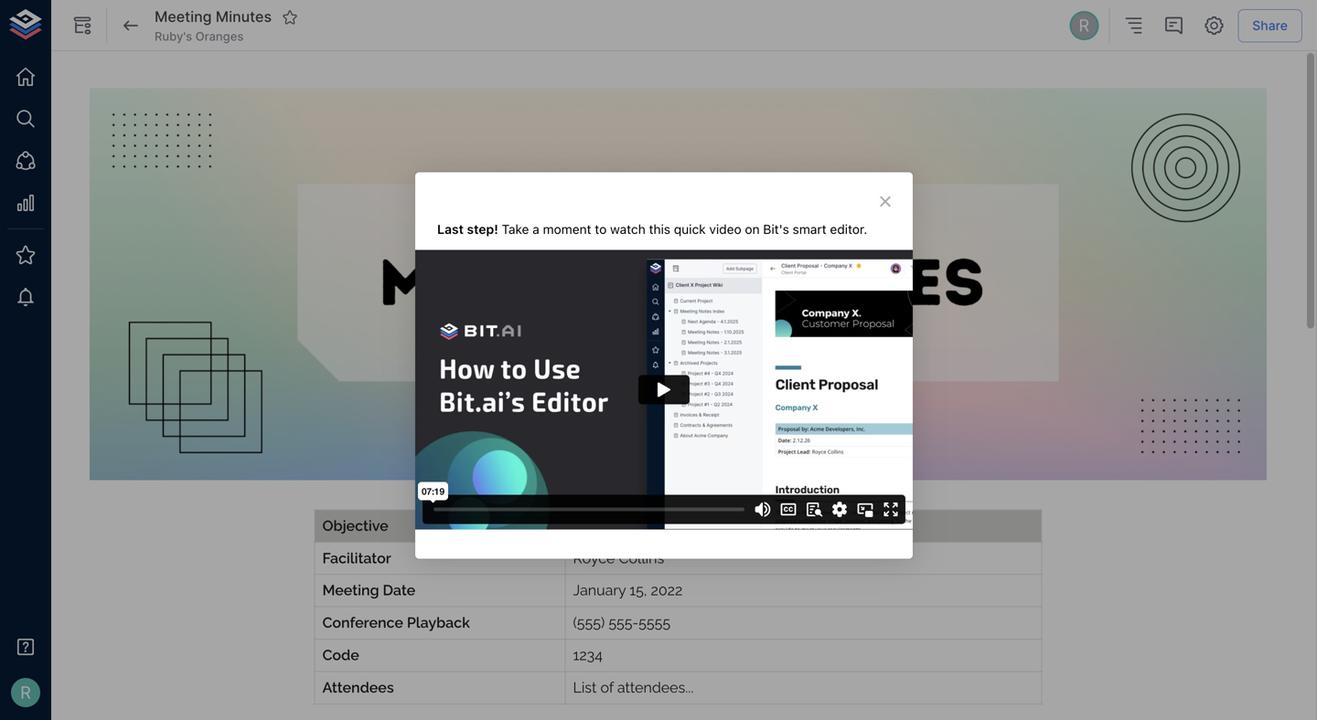 Task type: locate. For each thing, give the bounding box(es) containing it.
minutes
[[216, 8, 272, 26]]

0 horizontal spatial r button
[[5, 673, 46, 714]]

0 vertical spatial r button
[[1067, 8, 1102, 43]]

r
[[1079, 15, 1090, 36], [20, 683, 31, 703]]

0 horizontal spatial r
[[20, 683, 31, 703]]

r button
[[1067, 8, 1102, 43], [5, 673, 46, 714]]

dialog
[[414, 172, 914, 560]]

1 horizontal spatial r button
[[1067, 8, 1102, 43]]

settings image
[[1203, 15, 1225, 37]]

share button
[[1238, 9, 1303, 42]]

meeting minutes
[[155, 8, 272, 26]]

ruby's oranges link
[[155, 28, 244, 45]]

oranges
[[195, 29, 244, 43]]

meeting
[[155, 8, 212, 26]]

1 vertical spatial r
[[20, 683, 31, 703]]

0 vertical spatial r
[[1079, 15, 1090, 36]]



Task type: describe. For each thing, give the bounding box(es) containing it.
show wiki image
[[71, 15, 93, 37]]

share
[[1253, 18, 1288, 33]]

go back image
[[120, 15, 142, 37]]

ruby's
[[155, 29, 192, 43]]

favorite image
[[282, 9, 298, 26]]

table of contents image
[[1123, 15, 1145, 37]]

comments image
[[1163, 15, 1185, 37]]

1 vertical spatial r button
[[5, 673, 46, 714]]

ruby's oranges
[[155, 29, 244, 43]]

1 horizontal spatial r
[[1079, 15, 1090, 36]]



Task type: vqa. For each thing, say whether or not it's contained in the screenshot.
Ruby Anderson icon
no



